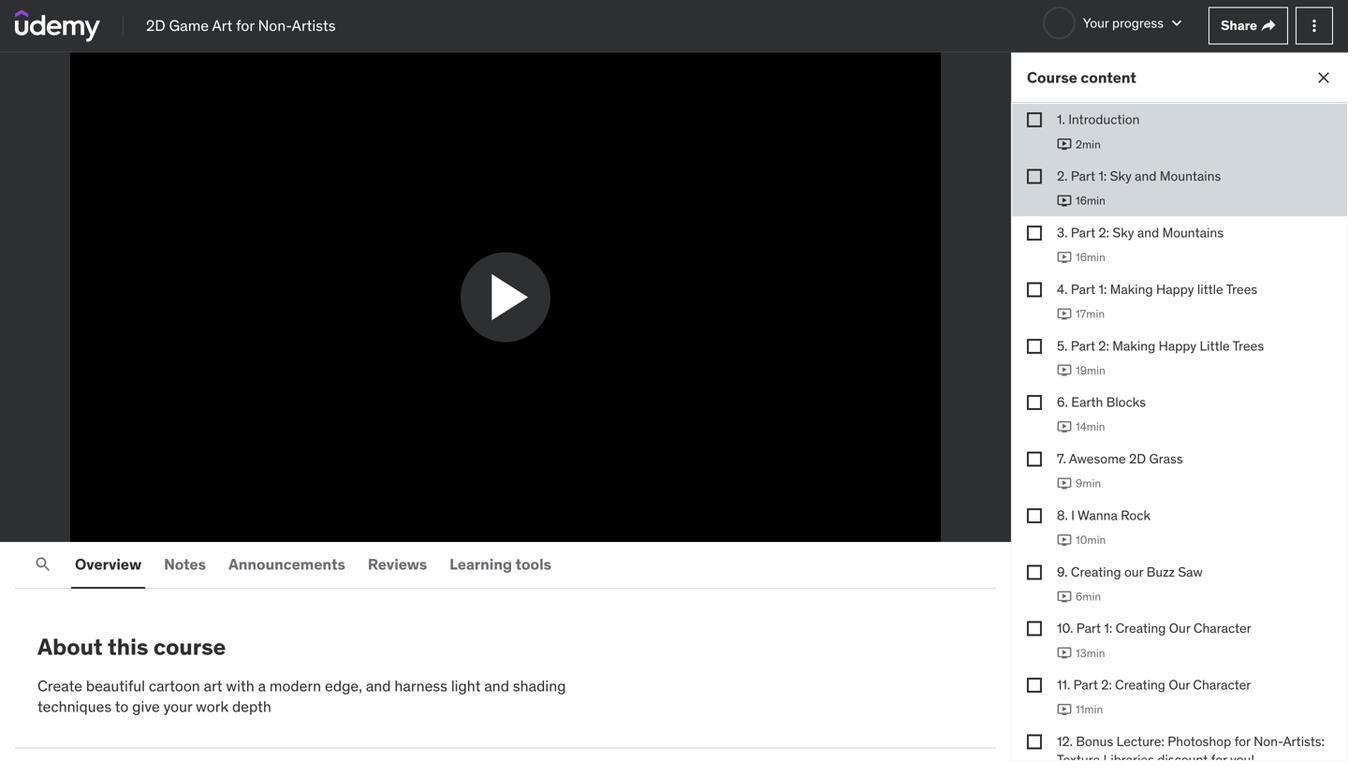 Task type: describe. For each thing, give the bounding box(es) containing it.
play creating our buzz saw image
[[1058, 590, 1073, 604]]

progress
[[1113, 14, 1164, 31]]

12.
[[1058, 733, 1074, 750]]

work
[[196, 698, 229, 717]]

xsmall image inside "share" button
[[1262, 18, 1277, 33]]

and up "3. part 2: sky and mountains"
[[1136, 168, 1157, 185]]

mountains for 2. part 1: sky and mountains
[[1161, 168, 1222, 185]]

announcements button
[[225, 542, 349, 587]]

14min
[[1076, 420, 1106, 434]]

to
[[115, 698, 129, 717]]

artists:
[[1284, 733, 1326, 750]]

course
[[153, 633, 226, 661]]

mountains for 3. part 2: sky and mountains
[[1163, 224, 1224, 241]]

xsmall image for 6. earth blocks
[[1028, 395, 1043, 410]]

share button
[[1209, 7, 1289, 44]]

little
[[1198, 281, 1224, 298]]

cartoon
[[149, 677, 200, 696]]

discount
[[1158, 752, 1209, 762]]

2.
[[1058, 168, 1068, 185]]

trees for 5. part 2: making happy little trees
[[1233, 337, 1265, 354]]

bonus
[[1077, 733, 1114, 750]]

about this course
[[37, 633, 226, 661]]

2d inside sidebar element
[[1130, 451, 1147, 467]]

xsmall image for 1. introduction
[[1028, 113, 1043, 128]]

art
[[204, 677, 223, 696]]

5. part 2: making happy little trees
[[1058, 337, 1265, 354]]

play part 1: making happy little trees image
[[1058, 307, 1073, 322]]

saw
[[1179, 564, 1203, 581]]

beautiful
[[86, 677, 145, 696]]

making for 1:
[[1111, 281, 1154, 298]]

0 vertical spatial 2d
[[146, 16, 166, 35]]

part for 10.
[[1077, 620, 1102, 637]]

9.
[[1058, 564, 1068, 581]]

8.
[[1058, 507, 1069, 524]]

actions image
[[1306, 16, 1325, 35]]

11.
[[1058, 677, 1071, 694]]

play earth blocks image
[[1058, 420, 1073, 435]]

1: for creating
[[1105, 620, 1113, 637]]

9min
[[1076, 476, 1102, 491]]

libraries
[[1104, 752, 1155, 762]]

0 horizontal spatial non-
[[258, 16, 292, 35]]

1.
[[1058, 111, 1066, 128]]

artists
[[292, 16, 336, 35]]

9. creating our buzz saw
[[1058, 564, 1203, 581]]

part for 2.
[[1072, 168, 1096, 185]]

play i wanna rock image
[[1058, 533, 1073, 548]]

overview button
[[71, 542, 145, 587]]

2 horizontal spatial for
[[1235, 733, 1251, 750]]

1. introduction
[[1058, 111, 1141, 128]]

create
[[37, 677, 82, 696]]

udemy image
[[15, 10, 100, 42]]

photoshop
[[1168, 733, 1232, 750]]

awesome
[[1070, 451, 1127, 467]]

blocks
[[1107, 394, 1147, 411]]

modern
[[270, 677, 321, 696]]

notes
[[164, 555, 206, 574]]

creating for 1:
[[1116, 620, 1167, 637]]

19min
[[1076, 363, 1106, 378]]

7.
[[1058, 451, 1067, 467]]

xsmall image for 7. awesome 2d grass
[[1028, 452, 1043, 467]]

search image
[[34, 556, 52, 574]]

share
[[1222, 17, 1258, 34]]

course content
[[1028, 68, 1137, 87]]

play awesome 2d grass image
[[1058, 476, 1073, 491]]

xsmall image left 12.
[[1028, 735, 1043, 750]]

rock
[[1122, 507, 1151, 524]]

1: for making
[[1099, 281, 1108, 298]]

art
[[212, 16, 233, 35]]

this
[[108, 633, 148, 661]]

earth
[[1072, 394, 1104, 411]]

your
[[164, 698, 192, 717]]

your progress
[[1084, 14, 1164, 31]]

learning tools button
[[446, 542, 555, 587]]

xsmall image for 10. part 1: creating our character
[[1028, 622, 1043, 637]]

edge,
[[325, 677, 363, 696]]

10.
[[1058, 620, 1074, 637]]

introduction
[[1069, 111, 1141, 128]]

xsmall image for 8.
[[1028, 509, 1043, 524]]

fullscreen image
[[938, 510, 960, 532]]

close course content sidebar image
[[1315, 68, 1334, 87]]

non- inside "12. bonus lecture: photoshop for non-artists: texture libraries discount for you!"
[[1254, 733, 1284, 750]]

shading
[[513, 677, 566, 696]]

our
[[1125, 564, 1144, 581]]

xsmall image for 11. part 2: creating our character
[[1028, 678, 1043, 693]]

4. part 1: making happy little trees
[[1058, 281, 1258, 298]]

little
[[1200, 337, 1231, 354]]

sidebar element
[[1012, 18, 1349, 762]]

10. part 1: creating our character
[[1058, 620, 1252, 637]]

buzz
[[1147, 564, 1176, 581]]

with
[[226, 677, 255, 696]]



Task type: locate. For each thing, give the bounding box(es) containing it.
17min
[[1076, 307, 1105, 321]]

part for 5.
[[1071, 337, 1096, 354]]

1 vertical spatial happy
[[1159, 337, 1197, 354]]

xsmall image left "9."
[[1028, 565, 1043, 580]]

xsmall image
[[1262, 18, 1277, 33], [1028, 113, 1043, 128], [1028, 282, 1043, 297], [1028, 395, 1043, 410], [1028, 452, 1043, 467], [1028, 622, 1043, 637], [1028, 678, 1043, 693], [1028, 735, 1043, 750]]

part right 2.
[[1072, 168, 1096, 185]]

character up "photoshop"
[[1194, 677, 1252, 694]]

xsmall image left "1."
[[1028, 113, 1043, 128]]

3. part 2: sky and mountains
[[1058, 224, 1224, 241]]

2. part 1: sky and mountains
[[1058, 168, 1222, 185]]

0 vertical spatial 1:
[[1099, 168, 1108, 185]]

play part 2: creating our character image
[[1058, 703, 1073, 718]]

your
[[1084, 14, 1110, 31]]

2 16min from the top
[[1076, 250, 1106, 265]]

notes button
[[160, 542, 210, 587]]

1 vertical spatial creating
[[1116, 620, 1167, 637]]

part right 4.
[[1072, 281, 1096, 298]]

play video image
[[480, 267, 540, 327]]

0 vertical spatial creating
[[1072, 564, 1122, 581]]

1 horizontal spatial non-
[[1254, 733, 1284, 750]]

11. part 2: creating our character
[[1058, 677, 1252, 694]]

for right art
[[236, 16, 255, 35]]

character for 11. part 2: creating our character
[[1194, 677, 1252, 694]]

progress bar slider
[[11, 482, 1000, 505]]

xsmall image for 4. part 1: making happy little trees
[[1028, 282, 1043, 297]]

1 vertical spatial 2:
[[1099, 337, 1110, 354]]

course
[[1028, 68, 1078, 87]]

making up "blocks"
[[1113, 337, 1156, 354]]

non- up you!
[[1254, 733, 1284, 750]]

1: down 2min
[[1099, 168, 1108, 185]]

0 vertical spatial mountains
[[1161, 168, 1222, 185]]

i
[[1072, 507, 1075, 524]]

sky for 2:
[[1113, 224, 1135, 241]]

2: for making
[[1099, 337, 1110, 354]]

1 vertical spatial our
[[1169, 677, 1191, 694]]

our down saw
[[1170, 620, 1191, 637]]

1 vertical spatial for
[[1235, 733, 1251, 750]]

your progress button
[[1043, 7, 1187, 39]]

play part 2: sky and mountains image
[[1058, 250, 1073, 265]]

2d left grass
[[1130, 451, 1147, 467]]

2: for sky
[[1099, 224, 1110, 241]]

1 vertical spatial 16min
[[1076, 250, 1106, 265]]

16min for 1:
[[1076, 194, 1106, 208]]

7. awesome 2d grass
[[1058, 451, 1184, 467]]

1 horizontal spatial for
[[1212, 752, 1228, 762]]

happy for little
[[1157, 281, 1195, 298]]

character
[[1194, 620, 1252, 637], [1194, 677, 1252, 694]]

making
[[1111, 281, 1154, 298], [1113, 337, 1156, 354]]

1 vertical spatial sky
[[1113, 224, 1135, 241]]

xsmall image left 10.
[[1028, 622, 1043, 637]]

5 xsmall image from the top
[[1028, 565, 1043, 580]]

2 vertical spatial 1:
[[1105, 620, 1113, 637]]

and
[[1136, 168, 1157, 185], [1138, 224, 1160, 241], [366, 677, 391, 696], [485, 677, 510, 696]]

3 xsmall image from the top
[[1028, 339, 1043, 354]]

11min
[[1076, 703, 1104, 717]]

xsmall image left 8. at the right of the page
[[1028, 509, 1043, 524]]

1 vertical spatial trees
[[1233, 337, 1265, 354]]

2 vertical spatial 2:
[[1102, 677, 1113, 694]]

rewind 5 seconds image
[[52, 510, 74, 532]]

sky down 2. part 1: sky and mountains
[[1113, 224, 1135, 241]]

our for 1:
[[1170, 620, 1191, 637]]

creating up 6min
[[1072, 564, 1122, 581]]

tools
[[516, 555, 552, 574]]

0 vertical spatial sky
[[1111, 168, 1132, 185]]

2:
[[1099, 224, 1110, 241], [1099, 337, 1110, 354], [1102, 677, 1113, 694]]

1 vertical spatial character
[[1194, 677, 1252, 694]]

1 vertical spatial mountains
[[1163, 224, 1224, 241]]

xsmall image left the 11. at the right of the page
[[1028, 678, 1043, 693]]

part right 3.
[[1072, 224, 1096, 241]]

1 vertical spatial 2d
[[1130, 451, 1147, 467]]

mountains up little
[[1163, 224, 1224, 241]]

2: up 11min
[[1102, 677, 1113, 694]]

for up you!
[[1235, 733, 1251, 750]]

xsmall image
[[1028, 169, 1043, 184], [1028, 226, 1043, 241], [1028, 339, 1043, 354], [1028, 509, 1043, 524], [1028, 565, 1043, 580]]

xsmall image left 2.
[[1028, 169, 1043, 184]]

part right 5.
[[1071, 337, 1096, 354]]

our for 2:
[[1169, 677, 1191, 694]]

reviews button
[[364, 542, 431, 587]]

10min
[[1076, 533, 1107, 548]]

0 vertical spatial non-
[[258, 16, 292, 35]]

sky
[[1111, 168, 1132, 185], [1113, 224, 1135, 241]]

and right edge, on the bottom
[[366, 677, 391, 696]]

2 vertical spatial for
[[1212, 752, 1228, 762]]

making down "3. part 2: sky and mountains"
[[1111, 281, 1154, 298]]

1 horizontal spatial 2d
[[1130, 451, 1147, 467]]

xsmall image left 3.
[[1028, 226, 1043, 241]]

16min for 2:
[[1076, 250, 1106, 265]]

non-
[[258, 16, 292, 35], [1254, 733, 1284, 750]]

part for 4.
[[1072, 281, 1096, 298]]

techniques
[[37, 698, 112, 717]]

light
[[451, 677, 481, 696]]

5.
[[1058, 337, 1068, 354]]

lecture:
[[1117, 733, 1165, 750]]

2 xsmall image from the top
[[1028, 226, 1043, 241]]

wanna
[[1078, 507, 1118, 524]]

xsmall image for 3.
[[1028, 226, 1043, 241]]

texture
[[1058, 752, 1101, 762]]

2d
[[146, 16, 166, 35], [1130, 451, 1147, 467]]

reviews
[[368, 555, 427, 574]]

2: up 19min
[[1099, 337, 1110, 354]]

trees for 4. part 1: making happy little trees
[[1227, 281, 1258, 298]]

creating
[[1072, 564, 1122, 581], [1116, 620, 1167, 637], [1116, 677, 1166, 694]]

and up 4. part 1: making happy little trees
[[1138, 224, 1160, 241]]

1:
[[1099, 168, 1108, 185], [1099, 281, 1108, 298], [1105, 620, 1113, 637]]

play introduction image
[[1058, 137, 1073, 152]]

part right the 11. at the right of the page
[[1074, 677, 1099, 694]]

8. i wanna rock
[[1058, 507, 1151, 524]]

part for 11.
[[1074, 677, 1099, 694]]

0 horizontal spatial 2d
[[146, 16, 166, 35]]

16min right play part 2: sky and mountains image
[[1076, 250, 1106, 265]]

2 our from the top
[[1169, 677, 1191, 694]]

1 our from the top
[[1170, 620, 1191, 637]]

4.
[[1058, 281, 1068, 298]]

1: up 13min
[[1105, 620, 1113, 637]]

2 vertical spatial creating
[[1116, 677, 1166, 694]]

6min
[[1076, 590, 1102, 604]]

mountains up "3. part 2: sky and mountains"
[[1161, 168, 1222, 185]]

small image
[[1168, 14, 1187, 32]]

1 vertical spatial non-
[[1254, 733, 1284, 750]]

0 vertical spatial for
[[236, 16, 255, 35]]

content
[[1081, 68, 1137, 87]]

6.
[[1058, 394, 1069, 411]]

4 xsmall image from the top
[[1028, 509, 1043, 524]]

12. bonus lecture: photoshop for non-artists: texture libraries discount for you!
[[1058, 733, 1326, 762]]

learning tools
[[450, 555, 552, 574]]

harness
[[395, 677, 448, 696]]

our
[[1170, 620, 1191, 637], [1169, 677, 1191, 694]]

and right light
[[485, 677, 510, 696]]

our up "photoshop"
[[1169, 677, 1191, 694]]

2 character from the top
[[1194, 677, 1252, 694]]

0 vertical spatial trees
[[1227, 281, 1258, 298]]

about
[[37, 633, 103, 661]]

0 horizontal spatial for
[[236, 16, 255, 35]]

xsmall image left 5.
[[1028, 339, 1043, 354]]

you!
[[1231, 752, 1255, 762]]

0 vertical spatial 16min
[[1076, 194, 1106, 208]]

16min right play part 1: sky and mountains icon
[[1076, 194, 1106, 208]]

depth
[[232, 698, 272, 717]]

0 vertical spatial making
[[1111, 281, 1154, 298]]

2d game art for non-artists link
[[146, 15, 336, 36]]

6. earth blocks
[[1058, 394, 1147, 411]]

2: right 3.
[[1099, 224, 1110, 241]]

0 vertical spatial our
[[1170, 620, 1191, 637]]

creating down the our
[[1116, 620, 1167, 637]]

16min
[[1076, 194, 1106, 208], [1076, 250, 1106, 265]]

happy for little
[[1159, 337, 1197, 354]]

character for 10. part 1: creating our character
[[1194, 620, 1252, 637]]

creating up 'lecture:'
[[1116, 677, 1166, 694]]

1: for sky
[[1099, 168, 1108, 185]]

go to next lecture image
[[984, 282, 1014, 312]]

creating for 2:
[[1116, 677, 1166, 694]]

xsmall image left 6.
[[1028, 395, 1043, 410]]

1: up 17min
[[1099, 281, 1108, 298]]

2d left 'game'
[[146, 16, 166, 35]]

sky right 2.
[[1111, 168, 1132, 185]]

xsmall image for 5.
[[1028, 339, 1043, 354]]

give
[[132, 698, 160, 717]]

grass
[[1150, 451, 1184, 467]]

part for 3.
[[1072, 224, 1096, 241]]

0 vertical spatial happy
[[1157, 281, 1195, 298]]

character down saw
[[1194, 620, 1252, 637]]

2: for creating
[[1102, 677, 1113, 694]]

part
[[1072, 168, 1096, 185], [1072, 224, 1096, 241], [1072, 281, 1096, 298], [1071, 337, 1096, 354], [1077, 620, 1102, 637], [1074, 677, 1099, 694]]

making for 2:
[[1113, 337, 1156, 354]]

xsmall image right share
[[1262, 18, 1277, 33]]

0 vertical spatial 2:
[[1099, 224, 1110, 241]]

play part 2: making happy little trees image
[[1058, 363, 1073, 378]]

3.
[[1058, 224, 1068, 241]]

play part 1: creating our character image
[[1058, 646, 1073, 661]]

2d game art for non-artists
[[146, 16, 336, 35]]

xsmall image for 9.
[[1028, 565, 1043, 580]]

non- right art
[[258, 16, 292, 35]]

1 character from the top
[[1194, 620, 1252, 637]]

part right 10.
[[1077, 620, 1102, 637]]

1 vertical spatial 1:
[[1099, 281, 1108, 298]]

1 xsmall image from the top
[[1028, 169, 1043, 184]]

overview
[[75, 555, 142, 574]]

1 16min from the top
[[1076, 194, 1106, 208]]

xsmall image for 2.
[[1028, 169, 1043, 184]]

game
[[169, 16, 209, 35]]

1 vertical spatial making
[[1113, 337, 1156, 354]]

learning
[[450, 555, 512, 574]]

0 vertical spatial character
[[1194, 620, 1252, 637]]

for left you!
[[1212, 752, 1228, 762]]

xsmall image left "7."
[[1028, 452, 1043, 467]]

a
[[258, 677, 266, 696]]

mountains
[[1161, 168, 1222, 185], [1163, 224, 1224, 241]]

13min
[[1076, 646, 1106, 661]]

sky for 1:
[[1111, 168, 1132, 185]]

trees
[[1227, 281, 1258, 298], [1233, 337, 1265, 354]]

play part 1: sky and mountains image
[[1058, 194, 1073, 208]]

xsmall image left 4.
[[1028, 282, 1043, 297]]

announcements
[[229, 555, 346, 574]]

create beautiful cartoon art with a modern edge, and harness light and shading techniques to give your work depth
[[37, 677, 566, 717]]



Task type: vqa. For each thing, say whether or not it's contained in the screenshot.
Excel's
no



